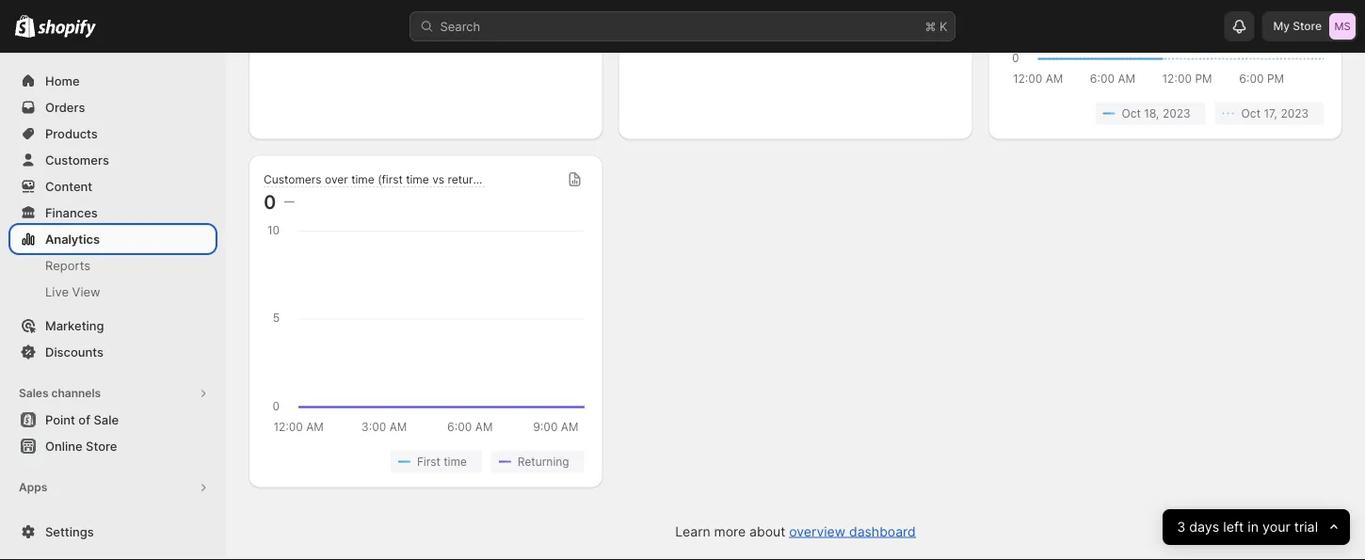 Task type: vqa. For each thing, say whether or not it's contained in the screenshot.
filters
no



Task type: describe. For each thing, give the bounding box(es) containing it.
live view link
[[11, 279, 215, 305]]

marketing
[[45, 318, 104, 333]]

finances
[[45, 205, 98, 220]]

time inside button
[[444, 456, 467, 469]]

overview
[[789, 524, 846, 540]]

analytics link
[[11, 226, 215, 252]]

returning button
[[491, 451, 584, 474]]

oct 18, 2023
[[1122, 107, 1191, 121]]

sales channels button
[[11, 380, 215, 407]]

list containing first time
[[267, 451, 584, 474]]

apps
[[19, 481, 47, 494]]

apps button
[[11, 475, 215, 501]]

⌘
[[925, 19, 936, 33]]

sale
[[94, 412, 119, 427]]

shopify image
[[38, 19, 96, 38]]

in
[[1248, 519, 1259, 535]]

list containing oct 18, 2023
[[1007, 103, 1324, 125]]

2023 for oct 17, 2023
[[1281, 107, 1309, 121]]

shopify image
[[15, 15, 35, 37]]

3
[[1177, 519, 1185, 535]]

customers for customers over time (first time vs returning)
[[264, 173, 322, 187]]

oct 17, 2023 button
[[1215, 103, 1324, 125]]

oct for oct 17, 2023
[[1241, 107, 1261, 121]]

products link
[[11, 121, 215, 147]]

customers over time (first time vs returning)
[[264, 173, 500, 187]]

channels
[[51, 386, 101, 400]]

marketing link
[[11, 313, 215, 339]]

oct for oct 18, 2023
[[1122, 107, 1141, 121]]

2023 for oct 18, 2023
[[1163, 107, 1191, 121]]

3 days left in your trial button
[[1163, 509, 1350, 545]]

no change image
[[284, 195, 294, 210]]

0
[[264, 191, 276, 214]]

customers for customers
[[45, 153, 109, 167]]

view
[[72, 284, 100, 299]]

online
[[45, 439, 83, 453]]

k
[[940, 19, 948, 33]]

content link
[[11, 173, 215, 200]]

3 days left in your trial
[[1177, 519, 1318, 535]]

vs
[[432, 173, 445, 187]]

store for online store
[[86, 439, 117, 453]]

first time button
[[391, 451, 482, 474]]

customers over time (first time vs returning) button
[[264, 173, 500, 189]]

oct 18, 2023 button
[[1095, 103, 1206, 125]]

online store button
[[0, 433, 226, 459]]

settings
[[45, 524, 94, 539]]

point of sale
[[45, 412, 119, 427]]



Task type: locate. For each thing, give the bounding box(es) containing it.
returning)
[[448, 173, 500, 187]]

of
[[78, 412, 90, 427]]

0 horizontal spatial customers
[[45, 153, 109, 167]]

oct inside button
[[1122, 107, 1141, 121]]

my store image
[[1329, 13, 1356, 40]]

content
[[45, 179, 92, 193]]

discounts
[[45, 345, 104, 359]]

oct
[[1122, 107, 1141, 121], [1241, 107, 1261, 121]]

first time
[[417, 456, 467, 469]]

1 vertical spatial customers
[[264, 173, 322, 187]]

store right my
[[1293, 19, 1322, 33]]

your
[[1262, 519, 1290, 535]]

store down sale
[[86, 439, 117, 453]]

my store
[[1273, 19, 1322, 33]]

time right first
[[444, 456, 467, 469]]

time
[[351, 173, 375, 187], [406, 173, 429, 187], [444, 456, 467, 469]]

store for my store
[[1293, 19, 1322, 33]]

1 horizontal spatial store
[[1293, 19, 1322, 33]]

point of sale button
[[0, 407, 226, 433]]

2 oct from the left
[[1241, 107, 1261, 121]]

2023 right 17,
[[1281, 107, 1309, 121]]

1 horizontal spatial 2023
[[1281, 107, 1309, 121]]

products
[[45, 126, 98, 141]]

my
[[1273, 19, 1290, 33]]

list
[[1007, 103, 1324, 125], [267, 451, 584, 474]]

sales
[[19, 386, 49, 400]]

reports
[[45, 258, 91, 273]]

home link
[[11, 68, 215, 94]]

18,
[[1144, 107, 1160, 121]]

settings link
[[11, 519, 215, 545]]

customers down products on the top of the page
[[45, 153, 109, 167]]

0 vertical spatial list
[[1007, 103, 1324, 125]]

live view
[[45, 284, 100, 299]]

first
[[417, 456, 440, 469]]

2023 inside oct 18, 2023 button
[[1163, 107, 1191, 121]]

dashboard
[[849, 524, 916, 540]]

(first
[[378, 173, 403, 187]]

analytics
[[45, 232, 100, 246]]

1 horizontal spatial oct
[[1241, 107, 1261, 121]]

1 vertical spatial list
[[267, 451, 584, 474]]

more
[[714, 524, 746, 540]]

point of sale link
[[11, 407, 215, 433]]

online store
[[45, 439, 117, 453]]

0 horizontal spatial store
[[86, 439, 117, 453]]

overview dashboard link
[[789, 524, 916, 540]]

customers link
[[11, 147, 215, 173]]

customers inside dropdown button
[[264, 173, 322, 187]]

discounts link
[[11, 339, 215, 365]]

0 horizontal spatial time
[[351, 173, 375, 187]]

days
[[1189, 519, 1219, 535]]

customers up no change icon
[[264, 173, 322, 187]]

oct left the 18,
[[1122, 107, 1141, 121]]

learn more about overview dashboard
[[675, 524, 916, 540]]

1 oct from the left
[[1122, 107, 1141, 121]]

⌘ k
[[925, 19, 948, 33]]

store
[[1293, 19, 1322, 33], [86, 439, 117, 453]]

2023 right the 18,
[[1163, 107, 1191, 121]]

1 horizontal spatial list
[[1007, 103, 1324, 125]]

0 horizontal spatial 2023
[[1163, 107, 1191, 121]]

live
[[45, 284, 69, 299]]

2023 inside oct 17, 2023 button
[[1281, 107, 1309, 121]]

1 vertical spatial store
[[86, 439, 117, 453]]

1 2023 from the left
[[1163, 107, 1191, 121]]

finances link
[[11, 200, 215, 226]]

2 2023 from the left
[[1281, 107, 1309, 121]]

1 horizontal spatial time
[[406, 173, 429, 187]]

orders link
[[11, 94, 215, 121]]

trial
[[1294, 519, 1318, 535]]

oct left 17,
[[1241, 107, 1261, 121]]

customers
[[45, 153, 109, 167], [264, 173, 322, 187]]

0 vertical spatial customers
[[45, 153, 109, 167]]

about
[[750, 524, 785, 540]]

point
[[45, 412, 75, 427]]

time right 'over'
[[351, 173, 375, 187]]

learn
[[675, 524, 710, 540]]

oct inside button
[[1241, 107, 1261, 121]]

search
[[440, 19, 480, 33]]

sales channels
[[19, 386, 101, 400]]

returning
[[518, 456, 569, 469]]

0 horizontal spatial list
[[267, 451, 584, 474]]

2023
[[1163, 107, 1191, 121], [1281, 107, 1309, 121]]

home
[[45, 73, 80, 88]]

oct 17, 2023
[[1241, 107, 1309, 121]]

0 vertical spatial store
[[1293, 19, 1322, 33]]

left
[[1223, 519, 1244, 535]]

time left the vs
[[406, 173, 429, 187]]

store inside online store link
[[86, 439, 117, 453]]

reports link
[[11, 252, 215, 279]]

0 horizontal spatial oct
[[1122, 107, 1141, 121]]

over
[[325, 173, 348, 187]]

1 horizontal spatial customers
[[264, 173, 322, 187]]

orders
[[45, 100, 85, 114]]

online store link
[[11, 433, 215, 459]]

17,
[[1264, 107, 1278, 121]]

2 horizontal spatial time
[[444, 456, 467, 469]]



